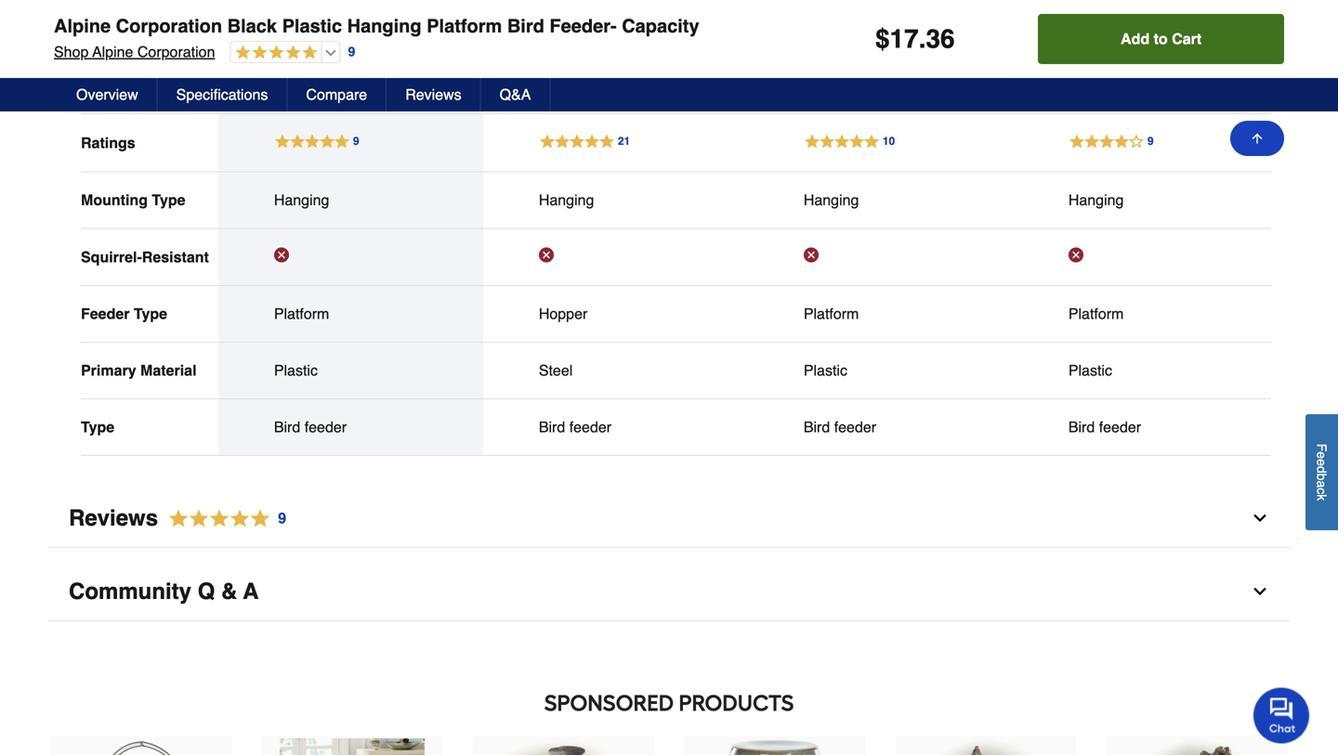 Task type: locate. For each thing, give the bounding box(es) containing it.
4.7 stars image
[[231, 45, 317, 62], [158, 507, 287, 532]]

overview button
[[58, 78, 158, 112]]

hanging for 2nd hanging cell
[[539, 191, 594, 209]]

3 hanging cell from the left
[[804, 191, 957, 210]]

e up b
[[1315, 459, 1330, 466]]

0 horizontal spatial reviews
[[69, 506, 158, 531]]

community q & a
[[69, 579, 259, 605]]

4.7 stars image up "jan"
[[231, 45, 317, 62]]

2 hanging cell from the left
[[539, 191, 692, 210]]

f e e d b a c k button
[[1306, 414, 1338, 531]]

specifications
[[176, 86, 268, 103]]

reviews
[[405, 86, 462, 103], [69, 506, 158, 531]]

type right mounting
[[152, 191, 185, 209]]

reviews left q&a on the top left of page
[[405, 86, 462, 103]]

to
[[1154, 30, 1168, 47]]

plastic
[[282, 15, 342, 37], [274, 362, 318, 379], [804, 362, 848, 379], [1069, 362, 1112, 379]]

3 bird feeder from the left
[[804, 419, 877, 436]]

1 vertical spatial reviews
[[69, 506, 158, 531]]

alpine
[[54, 15, 111, 37], [92, 43, 133, 60]]

bird feeder for 3rd bird feeder cell
[[804, 419, 877, 436]]

4 hanging cell from the left
[[1069, 191, 1222, 210]]

add
[[1121, 30, 1150, 47]]

community q & a button
[[48, 563, 1290, 622]]

feeder
[[81, 305, 130, 323]]

1 feeder from the left
[[305, 419, 347, 436]]

3 feeder from the left
[[834, 419, 877, 436]]

feeder
[[305, 419, 347, 436], [569, 419, 612, 436], [834, 419, 877, 436], [1099, 419, 1141, 436]]

bird for fourth bird feeder cell from left
[[1069, 419, 1095, 436]]

feeder type
[[81, 305, 167, 323]]

reviews up the community
[[69, 506, 158, 531]]

platform for 2nd platform cell from the left
[[804, 305, 859, 323]]

1 bird feeder from the left
[[274, 419, 347, 436]]

type for feeder type
[[134, 305, 167, 323]]

q&a button
[[481, 78, 551, 112]]

feeder for 2nd bird feeder cell from left
[[569, 419, 612, 436]]

1 hanging cell from the left
[[274, 191, 427, 210]]

corporation up specifications
[[137, 43, 215, 60]]

type
[[152, 191, 185, 209], [134, 305, 167, 323], [81, 419, 114, 436]]

type for mounting type
[[152, 191, 185, 209]]

bird
[[507, 15, 544, 37], [274, 419, 300, 436], [539, 419, 565, 436], [804, 419, 830, 436], [1069, 419, 1095, 436]]

platform cell
[[274, 305, 427, 323], [804, 305, 957, 323], [1069, 305, 1222, 323]]

specifications button
[[158, 78, 288, 112]]

shop
[[54, 43, 89, 60]]

primary material
[[81, 362, 197, 379]]

0 vertical spatial reviews
[[405, 86, 462, 103]]

1 no image from the left
[[274, 248, 289, 263]]

2 horizontal spatial plastic cell
[[1069, 362, 1222, 380]]

bird for 3rd bird feeder cell
[[804, 419, 830, 436]]

platform
[[427, 15, 502, 37], [274, 305, 329, 323], [804, 305, 859, 323], [1069, 305, 1124, 323]]

hanging
[[347, 15, 422, 37], [274, 191, 329, 209], [539, 191, 594, 209], [804, 191, 859, 209], [1069, 191, 1124, 209]]

1 vertical spatial 4.7 stars image
[[158, 507, 287, 532]]

hopper
[[539, 305, 588, 323]]

type down primary at the left of page
[[81, 419, 114, 436]]

3 no image from the left
[[804, 248, 819, 263]]

alpine corporation 35-in h cement fountain statue outdoor fountain pump included image
[[913, 739, 1059, 756]]

4 no image from the left
[[1069, 248, 1084, 263]]

1 vertical spatial chevron down image
[[1251, 583, 1270, 601]]

alpine corporation 40-in h fiberglass rock waterfall fountain outdoor fountain pump included image
[[491, 739, 636, 756]]

cell
[[274, 248, 427, 267], [539, 248, 692, 267], [804, 248, 957, 267], [1069, 248, 1222, 267]]

overview
[[76, 86, 138, 103]]

4.7 stars image containing 9
[[158, 507, 287, 532]]

save $11.57 jan 3
[[274, 54, 358, 90]]

1 vertical spatial 9
[[278, 510, 286, 527]]

1 vertical spatial alpine
[[92, 43, 133, 60]]

hanging for 4th hanging cell
[[1069, 191, 1124, 209]]

0 horizontal spatial plastic cell
[[274, 362, 427, 380]]

0 vertical spatial 4.7 stars image
[[231, 45, 317, 62]]

4 bird feeder from the left
[[1069, 419, 1141, 436]]

1 horizontal spatial 9
[[348, 44, 355, 59]]

0 horizontal spatial platform cell
[[274, 305, 427, 323]]

platform for 1st platform cell from the right
[[1069, 305, 1124, 323]]

.
[[919, 24, 926, 54]]

2 feeder from the left
[[569, 419, 612, 436]]

chevron down image inside community q & a button
[[1251, 583, 1270, 601]]

platform for first platform cell from left
[[274, 305, 329, 323]]

e up "d"
[[1315, 452, 1330, 459]]

d
[[1315, 466, 1330, 474]]

1 cell from the left
[[274, 248, 427, 267]]

corporation up shop alpine corporation
[[116, 15, 222, 37]]

no image
[[274, 248, 289, 263], [539, 248, 554, 263], [804, 248, 819, 263], [1069, 248, 1084, 263]]

steel cell
[[539, 362, 692, 380]]

type right feeder
[[134, 305, 167, 323]]

chevron down image for community q & a
[[1251, 583, 1270, 601]]

bird feeder for 1st bird feeder cell from the left
[[274, 419, 347, 436]]

price
[[81, 37, 117, 54]]

1 chevron down image from the top
[[1251, 509, 1270, 528]]

plastic cell
[[274, 362, 427, 380], [804, 362, 957, 380], [1069, 362, 1222, 380]]

4 cell from the left
[[1069, 248, 1222, 267]]

2 bird feeder from the left
[[539, 419, 612, 436]]

compare button
[[288, 78, 387, 112]]

bird feeder
[[274, 419, 347, 436], [539, 419, 612, 436], [804, 419, 877, 436], [1069, 419, 1141, 436]]

1 horizontal spatial platform cell
[[804, 305, 957, 323]]

1 vertical spatial type
[[134, 305, 167, 323]]

hanging for second hanging cell from the right
[[804, 191, 859, 209]]

$28.93
[[274, 36, 319, 53]]

no image for 1st cell
[[274, 248, 289, 263]]

capacity
[[622, 15, 699, 37]]

safavieh 17-in antique blue ceramic barrel garden stool image
[[702, 739, 847, 756]]

compare
[[306, 86, 367, 103]]

feeder for 1st bird feeder cell from the left
[[305, 419, 347, 436]]

hanging for first hanging cell
[[274, 191, 329, 209]]

e
[[1315, 452, 1330, 459], [1315, 459, 1330, 466]]

70
[[1103, 35, 1115, 48]]

save
[[274, 54, 309, 72]]

q&a
[[500, 86, 531, 103]]

safavieh 5.7-ft w x 7.3-ft h rustic blue garden arbor image
[[68, 739, 214, 756]]

1 horizontal spatial reviews
[[405, 86, 462, 103]]

9
[[348, 44, 355, 59], [278, 510, 286, 527]]

bird feeder for fourth bird feeder cell from left
[[1069, 419, 1141, 436]]

alpine right the shop
[[92, 43, 133, 60]]

bird feeder cell
[[274, 418, 427, 437], [539, 418, 692, 437], [804, 418, 957, 437], [1069, 418, 1222, 437]]

chevron down image
[[1251, 509, 1270, 528], [1251, 583, 1270, 601]]

0 vertical spatial chevron down image
[[1251, 509, 1270, 528]]

chevron down image for reviews
[[1251, 509, 1270, 528]]

resistant
[[142, 248, 209, 266]]

2 e from the top
[[1315, 459, 1330, 466]]

4 feeder from the left
[[1099, 419, 1141, 436]]

hanging cell
[[274, 191, 427, 210], [539, 191, 692, 210], [804, 191, 957, 210], [1069, 191, 1222, 210]]

alpine up the shop
[[54, 15, 111, 37]]

3
[[304, 73, 312, 90]]

0 vertical spatial type
[[152, 191, 185, 209]]

add to cart button
[[1038, 14, 1284, 64]]

southdeep products heading
[[48, 685, 1290, 722]]

2 chevron down image from the top
[[1251, 583, 1270, 601]]

2 horizontal spatial platform cell
[[1069, 305, 1222, 323]]

1 horizontal spatial plastic cell
[[804, 362, 957, 380]]

4.7 stars image up & at the bottom left of page
[[158, 507, 287, 532]]

corporation
[[116, 15, 222, 37], [137, 43, 215, 60]]

3 platform cell from the left
[[1069, 305, 1222, 323]]

black
[[227, 15, 277, 37]]

a
[[1315, 481, 1330, 488]]

2 no image from the left
[[539, 248, 554, 263]]

products
[[679, 690, 794, 717]]



Task type: vqa. For each thing, say whether or not it's contained in the screenshot.
top 9
yes



Task type: describe. For each thing, give the bounding box(es) containing it.
k
[[1315, 495, 1330, 501]]

$11.57
[[313, 54, 358, 72]]

sponsored
[[544, 690, 674, 717]]

1 vertical spatial corporation
[[137, 43, 215, 60]]

feeder for fourth bird feeder cell from left
[[1099, 419, 1141, 436]]

no image for 3rd cell from the left
[[804, 248, 819, 263]]

$
[[875, 24, 890, 54]]

community
[[69, 579, 191, 605]]

mounting
[[81, 191, 148, 209]]

$ 17 . 36
[[875, 24, 955, 54]]

alpine corporation 41-in h fiberglass rock waterfall fountain outdoor fountain pump included image
[[1125, 739, 1270, 756]]

shop alpine corporation
[[54, 43, 215, 60]]

bird for 1st bird feeder cell from the left
[[274, 419, 300, 436]]

3 plastic cell from the left
[[1069, 362, 1222, 380]]

2 vertical spatial type
[[81, 419, 114, 436]]

material
[[140, 362, 197, 379]]

1 platform cell from the left
[[274, 305, 427, 323]]

4 bird feeder cell from the left
[[1069, 418, 1222, 437]]

0 vertical spatial alpine
[[54, 15, 111, 37]]

2 bird feeder cell from the left
[[539, 418, 692, 437]]

chat invite button image
[[1254, 687, 1310, 744]]

no image for 4th cell
[[1069, 248, 1084, 263]]

q
[[198, 579, 215, 605]]

mounting type
[[81, 191, 185, 209]]

feeder-
[[550, 15, 617, 37]]

jan
[[274, 73, 300, 90]]

feeder for 3rd bird feeder cell
[[834, 419, 877, 436]]

squirrel-
[[81, 248, 142, 266]]

alpine corporation black plastic hanging platform bird feeder- capacity
[[54, 15, 699, 37]]

reviews inside button
[[405, 86, 462, 103]]

1 plastic cell from the left
[[274, 362, 427, 380]]

/
[[319, 36, 324, 53]]

c
[[1315, 488, 1330, 495]]

ratings
[[81, 134, 135, 151]]

3 bird feeder cell from the left
[[804, 418, 957, 437]]

add to cart
[[1121, 30, 1202, 47]]

$28.93 /
[[274, 36, 324, 53]]

f
[[1315, 444, 1330, 452]]

bird for 2nd bird feeder cell from left
[[539, 419, 565, 436]]

b
[[1315, 474, 1330, 481]]

safavieh 18-in blue/white ceramic barrel garden stool image
[[280, 739, 425, 756]]

3 cell from the left
[[804, 248, 957, 267]]

no image for second cell from left
[[539, 248, 554, 263]]

0 vertical spatial corporation
[[116, 15, 222, 37]]

17
[[890, 24, 919, 54]]

&
[[221, 579, 237, 605]]

f e e d b a c k
[[1315, 444, 1330, 501]]

bird feeder for 2nd bird feeder cell from left
[[539, 419, 612, 436]]

2 platform cell from the left
[[804, 305, 957, 323]]

squirrel-resistant
[[81, 248, 209, 266]]

0 vertical spatial 9
[[348, 44, 355, 59]]

0 horizontal spatial 9
[[278, 510, 286, 527]]

arrow up image
[[1250, 131, 1265, 146]]

sponsored products
[[544, 690, 794, 717]]

1 bird feeder cell from the left
[[274, 418, 427, 437]]

steel
[[539, 362, 573, 379]]

primary
[[81, 362, 136, 379]]

2 plastic cell from the left
[[804, 362, 957, 380]]

24
[[545, 33, 570, 58]]

cart
[[1172, 30, 1202, 47]]

36
[[926, 24, 955, 54]]

a
[[243, 579, 259, 605]]

2 cell from the left
[[539, 248, 692, 267]]

1 e from the top
[[1315, 452, 1330, 459]]

reviews button
[[387, 78, 481, 112]]

hopper cell
[[539, 305, 692, 323]]



